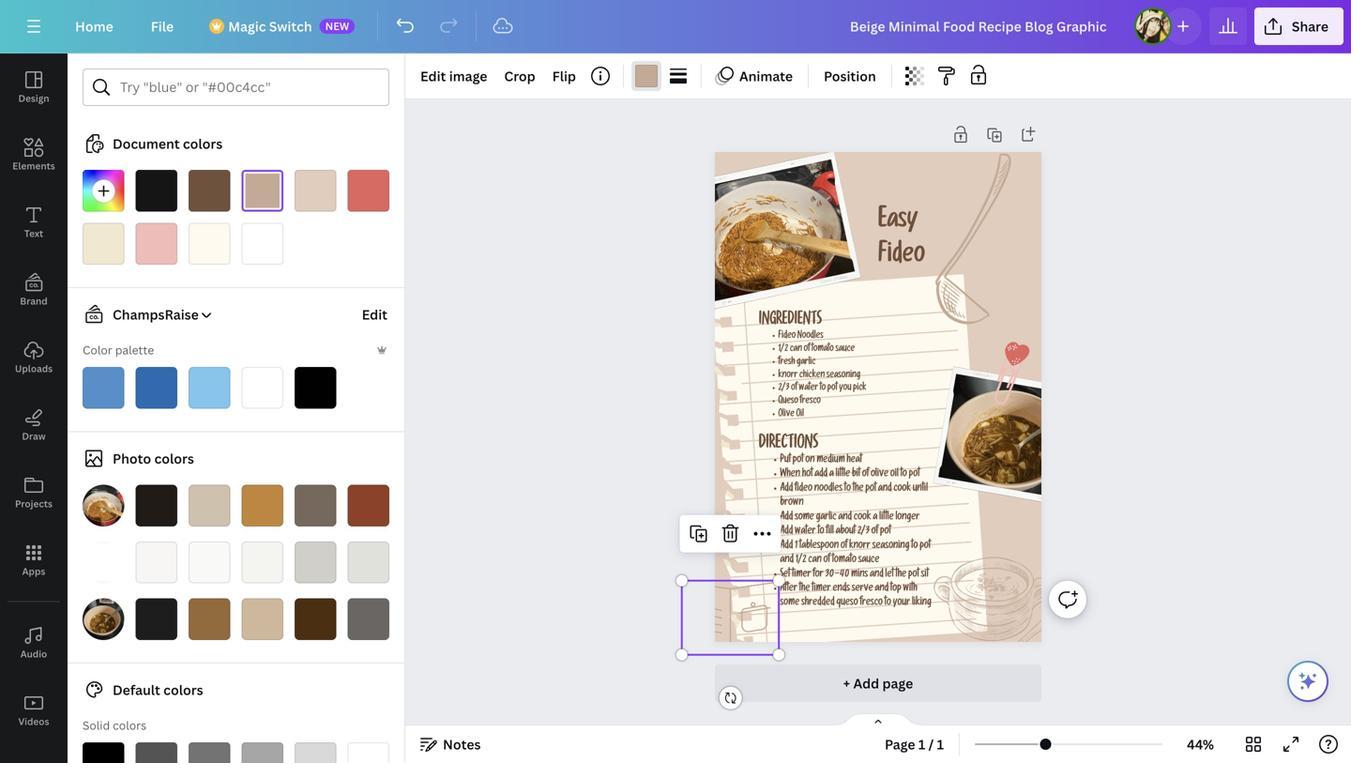 Task type: describe. For each thing, give the bounding box(es) containing it.
colors for default colors
[[164, 681, 203, 699]]

about
[[836, 527, 856, 537]]

and down olive
[[879, 484, 892, 495]]

palette
[[115, 342, 154, 358]]

to inside fideo noodles 1/2 can of tomato sauce fresh garlic knorr chicken seasoning 2/3 of water to pot you pick queso fresco olive oil
[[820, 384, 826, 394]]

flip
[[553, 67, 576, 85]]

edit image
[[421, 67, 488, 85]]

#166bb5 image
[[136, 367, 177, 409]]

can inside fideo noodles 1/2 can of tomato sauce fresh garlic knorr chicken seasoning 2/3 of water to pot you pick queso fresco olive oil
[[790, 345, 803, 355]]

color palette
[[83, 342, 154, 358]]

olive
[[779, 410, 795, 420]]

ends
[[833, 584, 851, 595]]

Try "blue" or "#00c4cc" search field
[[120, 69, 377, 105]]

brand
[[20, 295, 48, 307]]

#221a16 image
[[136, 485, 177, 527]]

put
[[781, 455, 791, 466]]

#e5645e image
[[348, 170, 390, 212]]

home link
[[60, 8, 128, 45]]

uploads button
[[0, 324, 68, 392]]

fresco inside put pot on medium heat when hot add a little bit of olive oil to pot add fideo noodles to the pot and cook until brown add some garlic and cook a little longer add water to fill about 2/3 of pot add 1 tablespoon of knorr seasoning to pot and 1/2 can of tomato sauce set timer for 30-40 mins and let the pot sit after the timer ends serve and top with some shredded queso fresco to your liking
[[860, 598, 883, 609]]

pot right about
[[881, 527, 892, 537]]

#c48433 image
[[242, 485, 284, 527]]

can inside put pot on medium heat when hot add a little bit of olive oil to pot add fideo noodles to the pot and cook until brown add some garlic and cook a little longer add water to fill about 2/3 of pot add 1 tablespoon of knorr seasoning to pot and 1/2 can of tomato sauce set timer for 30-40 mins and let the pot sit after the timer ends serve and top with some shredded queso fresco to your liking
[[809, 555, 822, 566]]

videos button
[[0, 677, 68, 745]]

1 horizontal spatial the
[[853, 484, 864, 495]]

colors for document colors
[[183, 135, 223, 153]]

set
[[781, 570, 791, 580]]

40
[[840, 570, 850, 580]]

#d2b799 image
[[242, 599, 284, 640]]

brand button
[[0, 256, 68, 324]]

fideo
[[795, 484, 813, 495]]

champsraise button
[[75, 303, 214, 326]]

image
[[449, 67, 488, 85]]

queso
[[779, 397, 799, 407]]

edit for edit image
[[421, 67, 446, 85]]

medium
[[817, 455, 845, 466]]

1 horizontal spatial timer
[[812, 584, 831, 595]]

0 vertical spatial some
[[795, 513, 815, 523]]

1 horizontal spatial cook
[[894, 484, 912, 495]]

new
[[325, 19, 349, 33]]

audio button
[[0, 609, 68, 677]]

of up queso
[[792, 384, 798, 394]]

position button
[[817, 61, 884, 91]]

colors for photo colors
[[154, 450, 194, 468]]

main menu bar
[[0, 0, 1352, 54]]

#221a16 image
[[136, 485, 177, 527]]

position
[[824, 67, 877, 85]]

photo colors
[[113, 450, 194, 468]]

water inside put pot on medium heat when hot add a little bit of olive oil to pot add fideo noodles to the pot and cook until brown add some garlic and cook a little longer add water to fill about 2/3 of pot add 1 tablespoon of knorr seasoning to pot and 1/2 can of tomato sauce set timer for 30-40 mins and let the pot sit after the timer ends serve and top with some shredded queso fresco to your liking
[[795, 527, 816, 537]]

hot
[[803, 470, 813, 480]]

on
[[806, 455, 815, 466]]

to left the fill at the bottom
[[818, 527, 825, 537]]

1 vertical spatial a
[[874, 513, 878, 523]]

champsraise
[[113, 306, 199, 323]]

mins
[[852, 570, 869, 580]]

fill
[[827, 527, 834, 537]]

laddle icon image
[[898, 149, 1078, 338]]

colors for solid colors
[[113, 718, 147, 733]]

and left let on the right of the page
[[870, 570, 884, 580]]

directions
[[759, 437, 819, 454]]

projects
[[15, 498, 53, 510]]

page
[[883, 675, 914, 692]]

#c48433 image
[[242, 485, 284, 527]]

switch
[[269, 17, 312, 35]]

edit button
[[360, 296, 390, 333]]

sit
[[922, 570, 929, 580]]

seasoning inside fideo noodles 1/2 can of tomato sauce fresh garlic knorr chicken seasoning 2/3 of water to pot you pick queso fresco olive oil
[[827, 371, 861, 381]]

page
[[885, 736, 916, 753]]

to right oil
[[901, 470, 908, 480]]

and up about
[[839, 513, 853, 523]]

fideo inside fideo noodles 1/2 can of tomato sauce fresh garlic knorr chicken seasoning 2/3 of water to pot you pick queso fresco olive oil
[[779, 332, 796, 342]]

2 horizontal spatial 1
[[938, 736, 945, 753]]

44%
[[1188, 736, 1215, 753]]

knorr inside fideo noodles 1/2 can of tomato sauce fresh garlic knorr chicken seasoning 2/3 of water to pot you pick queso fresco olive oil
[[779, 371, 798, 381]]

dark gray #545454 image
[[136, 743, 177, 763]]

#010101 image
[[295, 367, 337, 409]]

serve
[[852, 584, 874, 595]]

put pot on medium heat when hot add a little bit of olive oil to pot add fideo noodles to the pot and cook until brown add some garlic and cook a little longer add water to fill about 2/3 of pot add 1 tablespoon of knorr seasoning to pot and 1/2 can of tomato sauce set timer for 30-40 mins and let the pot sit after the timer ends serve and top with some shredded queso fresco to your liking
[[781, 455, 932, 609]]

ingredients
[[759, 313, 822, 329]]

notes button
[[413, 729, 489, 760]]

document
[[113, 135, 180, 153]]

easy fideo
[[879, 210, 926, 271]]

0 horizontal spatial the
[[800, 584, 811, 595]]

pot up sit
[[920, 541, 931, 552]]

share
[[1293, 17, 1329, 35]]

#e4ccbc image
[[295, 170, 337, 212]]

page 1 / 1
[[885, 736, 945, 753]]

1 vertical spatial the
[[896, 570, 907, 580]]

1 inside put pot on medium heat when hot add a little bit of olive oil to pot add fideo noodles to the pot and cook until brown add some garlic and cook a little longer add water to fill about 2/3 of pot add 1 tablespoon of knorr seasoning to pot and 1/2 can of tomato sauce set timer for 30-40 mins and let the pot sit after the timer ends serve and top with some shredded queso fresco to your liking
[[795, 541, 798, 552]]

pot down olive
[[866, 484, 877, 495]]

audio
[[20, 648, 47, 660]]

after
[[781, 584, 798, 595]]

#d1c1ab image
[[189, 485, 230, 527]]

text button
[[0, 189, 68, 256]]

crop button
[[497, 61, 543, 91]]

videos
[[18, 715, 49, 728]]

draw
[[22, 430, 46, 443]]

magic switch
[[228, 17, 312, 35]]

draw button
[[0, 392, 68, 459]]

apps
[[22, 565, 45, 578]]

1 horizontal spatial 1
[[919, 736, 926, 753]]

design button
[[0, 54, 68, 121]]

#151516 image
[[136, 170, 177, 212]]

sauce inside put pot on medium heat when hot add a little bit of olive oil to pot add fideo noodles to the pot and cook until brown add some garlic and cook a little longer add water to fill about 2/3 of pot add 1 tablespoon of knorr seasoning to pot and 1/2 can of tomato sauce set timer for 30-40 mins and let the pot sit after the timer ends serve and top with some shredded queso fresco to your liking
[[859, 555, 880, 566]]

grey line cookbook icon isolated on white background. cooking book icon. recipe book. fork and knife icons. cutlery symbol.  vector illustration image
[[682, 581, 779, 655]]

#986934 image
[[189, 599, 230, 640]]

garlic inside put pot on medium heat when hot add a little bit of olive oil to pot add fideo noodles to the pot and cook until brown add some garlic and cook a little longer add water to fill about 2/3 of pot add 1 tablespoon of knorr seasoning to pot and 1/2 can of tomato sauce set timer for 30-40 mins and let the pot sit after the timer ends serve and top with some shredded queso fresco to your liking
[[816, 513, 837, 523]]

to right 'noodles'
[[845, 484, 852, 495]]

tablespoon
[[800, 541, 839, 552]]

file
[[151, 17, 174, 35]]

easy
[[879, 210, 919, 236]]



Task type: locate. For each thing, give the bounding box(es) containing it.
0 vertical spatial cook
[[894, 484, 912, 495]]

1 horizontal spatial fresco
[[860, 598, 883, 609]]

#c8a994 image
[[636, 65, 658, 87], [636, 65, 658, 87]]

to down chicken
[[820, 384, 826, 394]]

44% button
[[1171, 729, 1232, 760]]

share button
[[1255, 8, 1344, 45]]

the right after
[[800, 584, 811, 595]]

/
[[929, 736, 934, 753]]

1/2 down tablespoon
[[796, 555, 807, 566]]

#f9f9f7 image
[[189, 542, 230, 583]]

edit inside dropdown button
[[421, 67, 446, 85]]

for
[[813, 570, 824, 580]]

colors right default
[[164, 681, 203, 699]]

#725039 image
[[189, 170, 230, 212], [189, 170, 230, 212]]

1 left tablespoon
[[795, 541, 798, 552]]

1/2 inside fideo noodles 1/2 can of tomato sauce fresh garlic knorr chicken seasoning 2/3 of water to pot you pick queso fresco olive oil
[[779, 345, 789, 355]]

shredded
[[802, 598, 835, 609]]

0 vertical spatial knorr
[[779, 371, 798, 381]]

0 horizontal spatial a
[[830, 470, 834, 480]]

1 vertical spatial 1/2
[[796, 555, 807, 566]]

1/2
[[779, 345, 789, 355], [796, 555, 807, 566]]

#78695c image
[[295, 485, 337, 527], [295, 485, 337, 527]]

little left bit
[[836, 470, 851, 480]]

colors right 'solid'
[[113, 718, 147, 733]]

0 vertical spatial a
[[830, 470, 834, 480]]

0 vertical spatial fresco
[[800, 397, 821, 407]]

default colors
[[113, 681, 203, 699]]

of down about
[[841, 541, 848, 552]]

+ add page button
[[715, 665, 1042, 702]]

edit inside button
[[362, 306, 388, 323]]

the right let on the right of the page
[[896, 570, 907, 580]]

timer
[[793, 570, 812, 580], [812, 584, 831, 595]]

1 vertical spatial fideo
[[779, 332, 796, 342]]

pot left 'you'
[[828, 384, 838, 394]]

+
[[844, 675, 851, 692]]

#6a6663 image
[[348, 599, 390, 640]]

garlic up chicken
[[797, 358, 816, 368]]

pot left on
[[793, 455, 804, 466]]

garlic
[[797, 358, 816, 368], [816, 513, 837, 523]]

edit
[[421, 67, 446, 85], [362, 306, 388, 323]]

top
[[891, 584, 902, 595]]

1 vertical spatial some
[[781, 598, 800, 609]]

2/3 inside fideo noodles 1/2 can of tomato sauce fresh garlic knorr chicken seasoning 2/3 of water to pot you pick queso fresco olive oil
[[779, 384, 790, 394]]

white #ffffff image
[[348, 743, 390, 763], [348, 743, 390, 763]]

color
[[83, 342, 112, 358]]

black #000000 image
[[83, 743, 124, 763], [83, 743, 124, 763]]

0 vertical spatial fideo
[[879, 245, 926, 271]]

#ffffff image
[[242, 223, 284, 265]]

fresco
[[800, 397, 821, 407], [860, 598, 883, 609]]

fideo down the "easy"
[[879, 245, 926, 271]]

some down after
[[781, 598, 800, 609]]

#986934 image
[[189, 599, 230, 640]]

design
[[18, 92, 49, 105]]

document colors
[[113, 135, 223, 153]]

0 horizontal spatial can
[[790, 345, 803, 355]]

0 vertical spatial little
[[836, 470, 851, 480]]

#d2b799 image
[[242, 599, 284, 640]]

fresh
[[779, 358, 796, 368]]

1 horizontal spatial seasoning
[[873, 541, 910, 552]]

crop
[[505, 67, 536, 85]]

with
[[904, 584, 918, 595]]

add
[[815, 470, 828, 480]]

pick
[[854, 384, 867, 394]]

0 vertical spatial edit
[[421, 67, 446, 85]]

uploads
[[15, 362, 53, 375]]

of down noodles
[[804, 345, 811, 355]]

oil
[[797, 410, 804, 420]]

0 horizontal spatial fresco
[[800, 397, 821, 407]]

#943c21 image
[[348, 485, 390, 527]]

longer
[[896, 513, 920, 523]]

file button
[[136, 8, 189, 45]]

dark gray #545454 image
[[136, 743, 177, 763]]

#e5645e image
[[348, 170, 390, 212]]

1 vertical spatial tomato
[[833, 555, 857, 566]]

elements
[[12, 160, 55, 172]]

animate
[[740, 67, 793, 85]]

0 horizontal spatial seasoning
[[827, 371, 861, 381]]

pot left sit
[[909, 570, 920, 580]]

knorr down the fresh
[[779, 371, 798, 381]]

liking
[[913, 598, 932, 609]]

of right about
[[872, 527, 879, 537]]

1 vertical spatial 2/3
[[858, 527, 870, 537]]

projects button
[[0, 459, 68, 527]]

0 vertical spatial can
[[790, 345, 803, 355]]

1 vertical spatial sauce
[[859, 555, 880, 566]]

#f4f4f1 image
[[242, 542, 284, 583], [242, 542, 284, 583]]

to down longer
[[912, 541, 919, 552]]

add a new color image
[[83, 170, 124, 212]]

0 vertical spatial the
[[853, 484, 864, 495]]

fideo
[[879, 245, 926, 271], [779, 332, 796, 342]]

2/3 right about
[[858, 527, 870, 537]]

tomato
[[812, 345, 834, 355], [833, 555, 857, 566]]

cook down oil
[[894, 484, 912, 495]]

1 left /
[[919, 736, 926, 753]]

1 vertical spatial can
[[809, 555, 822, 566]]

add inside + add page button
[[854, 675, 880, 692]]

queso
[[837, 598, 859, 609]]

little left longer
[[880, 513, 894, 523]]

1 horizontal spatial knorr
[[850, 541, 871, 552]]

let
[[886, 570, 894, 580]]

#c8a994 image
[[242, 170, 284, 212], [242, 170, 284, 212]]

1 vertical spatial little
[[880, 513, 894, 523]]

0 vertical spatial timer
[[793, 570, 812, 580]]

pot inside fideo noodles 1/2 can of tomato sauce fresh garlic knorr chicken seasoning 2/3 of water to pot you pick queso fresco olive oil
[[828, 384, 838, 394]]

#010101 image
[[295, 367, 337, 409]]

1 right /
[[938, 736, 945, 753]]

tomato inside put pot on medium heat when hot add a little bit of olive oil to pot add fideo noodles to the pot and cook until brown add some garlic and cook a little longer add water to fill about 2/3 of pot add 1 tablespoon of knorr seasoning to pot and 1/2 can of tomato sauce set timer for 30-40 mins and let the pot sit after the timer ends serve and top with some shredded queso fresco to your liking
[[833, 555, 857, 566]]

noodles
[[815, 484, 843, 495]]

2/3 inside put pot on medium heat when hot add a little bit of olive oil to pot add fideo noodles to the pot and cook until brown add some garlic and cook a little longer add water to fill about 2/3 of pot add 1 tablespoon of knorr seasoning to pot and 1/2 can of tomato sauce set timer for 30-40 mins and let the pot sit after the timer ends serve and top with some shredded queso fresco to your liking
[[858, 527, 870, 537]]

1 vertical spatial knorr
[[850, 541, 871, 552]]

#f3e8d0 image
[[83, 223, 124, 265], [83, 223, 124, 265]]

knorr inside put pot on medium heat when hot add a little bit of olive oil to pot add fideo noodles to the pot and cook until brown add some garlic and cook a little longer add water to fill about 2/3 of pot add 1 tablespoon of knorr seasoning to pot and 1/2 can of tomato sauce set timer for 30-40 mins and let the pot sit after the timer ends serve and top with some shredded queso fresco to your liking
[[850, 541, 871, 552]]

1 horizontal spatial can
[[809, 555, 822, 566]]

a left longer
[[874, 513, 878, 523]]

heat
[[847, 455, 863, 466]]

1 horizontal spatial fideo
[[879, 245, 926, 271]]

to
[[820, 384, 826, 394], [901, 470, 908, 480], [845, 484, 852, 495], [818, 527, 825, 537], [912, 541, 919, 552], [885, 598, 892, 609]]

add a new color image
[[83, 170, 124, 212]]

fresco down serve
[[860, 598, 883, 609]]

0 horizontal spatial cook
[[854, 513, 872, 523]]

0 horizontal spatial sauce
[[836, 345, 855, 355]]

and left top
[[876, 584, 889, 595]]

colors right photo
[[154, 450, 194, 468]]

tomato up 40
[[833, 555, 857, 566]]

#4f2d0b image
[[295, 599, 337, 640], [295, 599, 337, 640]]

1 horizontal spatial 2/3
[[858, 527, 870, 537]]

Design title text field
[[835, 8, 1127, 45]]

and up "set"
[[781, 555, 794, 566]]

#1d1d1e image
[[136, 599, 177, 640]]

#166bb5 image
[[136, 367, 177, 409]]

noodles
[[798, 332, 824, 342]]

edit for edit
[[362, 306, 388, 323]]

cook
[[894, 484, 912, 495], [854, 513, 872, 523]]

#1d1d1e image
[[136, 599, 177, 640]]

0 horizontal spatial 1/2
[[779, 345, 789, 355]]

water up tablespoon
[[795, 527, 816, 537]]

0 horizontal spatial edit
[[362, 306, 388, 323]]

1/2 inside put pot on medium heat when hot add a little bit of olive oil to pot add fideo noodles to the pot and cook until brown add some garlic and cook a little longer add water to fill about 2/3 of pot add 1 tablespoon of knorr seasoning to pot and 1/2 can of tomato sauce set timer for 30-40 mins and let the pot sit after the timer ends serve and top with some shredded queso fresco to your liking
[[796, 555, 807, 566]]

the
[[853, 484, 864, 495], [896, 570, 907, 580], [800, 584, 811, 595]]

tomato inside fideo noodles 1/2 can of tomato sauce fresh garlic knorr chicken seasoning 2/3 of water to pot you pick queso fresco olive oil
[[812, 345, 834, 355]]

gray #737373 image
[[189, 743, 230, 763], [189, 743, 230, 763]]

1 vertical spatial cook
[[854, 513, 872, 523]]

add
[[781, 484, 794, 495], [781, 513, 794, 523], [781, 527, 794, 537], [781, 541, 794, 552], [854, 675, 880, 692]]

1 vertical spatial edit
[[362, 306, 388, 323]]

seasoning up let on the right of the page
[[873, 541, 910, 552]]

water inside fideo noodles 1/2 can of tomato sauce fresh garlic knorr chicken seasoning 2/3 of water to pot you pick queso fresco olive oil
[[799, 384, 819, 394]]

timer right "set"
[[793, 570, 812, 580]]

+ add page
[[844, 675, 914, 692]]

solid colors
[[83, 718, 147, 733]]

olive
[[871, 470, 889, 480]]

edit image button
[[413, 61, 495, 91]]

0 vertical spatial garlic
[[797, 358, 816, 368]]

some down brown
[[795, 513, 815, 523]]

0 vertical spatial seasoning
[[827, 371, 861, 381]]

sauce up 'mins'
[[859, 555, 880, 566]]

1 horizontal spatial a
[[874, 513, 878, 523]]

0 vertical spatial 2/3
[[779, 384, 790, 394]]

0 horizontal spatial timer
[[793, 570, 812, 580]]

timer down for
[[812, 584, 831, 595]]

elements button
[[0, 121, 68, 189]]

cook up about
[[854, 513, 872, 523]]

1 vertical spatial timer
[[812, 584, 831, 595]]

water down chicken
[[799, 384, 819, 394]]

you
[[840, 384, 852, 394]]

2/3 up queso
[[779, 384, 790, 394]]

#ffffff image
[[242, 223, 284, 265], [242, 367, 284, 409], [242, 367, 284, 409]]

0 horizontal spatial 2/3
[[779, 384, 790, 394]]

#e4ccbc image
[[295, 170, 337, 212]]

0 vertical spatial tomato
[[812, 345, 834, 355]]

bit
[[852, 470, 861, 480]]

the down bit
[[853, 484, 864, 495]]

to left your
[[885, 598, 892, 609]]

can up the fresh
[[790, 345, 803, 355]]

magic
[[228, 17, 266, 35]]

and
[[879, 484, 892, 495], [839, 513, 853, 523], [781, 555, 794, 566], [870, 570, 884, 580], [876, 584, 889, 595]]

sauce
[[836, 345, 855, 355], [859, 555, 880, 566]]

canva assistant image
[[1297, 670, 1320, 693]]

flip button
[[545, 61, 584, 91]]

#d0cfc8 image
[[295, 542, 337, 583], [295, 542, 337, 583]]

fresco inside fideo noodles 1/2 can of tomato sauce fresh garlic knorr chicken seasoning 2/3 of water to pot you pick queso fresco olive oil
[[800, 397, 821, 407]]

gray #a6a6a6 image
[[242, 743, 284, 763], [242, 743, 284, 763]]

1
[[795, 541, 798, 552], [919, 736, 926, 753], [938, 736, 945, 753]]

0 vertical spatial water
[[799, 384, 819, 394]]

1 vertical spatial water
[[795, 527, 816, 537]]

1 horizontal spatial little
[[880, 513, 894, 523]]

sauce up 'you'
[[836, 345, 855, 355]]

oil
[[891, 470, 899, 480]]

#f9f9f7 image
[[189, 542, 230, 583]]

1 horizontal spatial 1/2
[[796, 555, 807, 566]]

side panel tab list
[[0, 54, 68, 763]]

2 vertical spatial the
[[800, 584, 811, 595]]

0 horizontal spatial knorr
[[779, 371, 798, 381]]

tomato down noodles
[[812, 345, 834, 355]]

sauce inside fideo noodles 1/2 can of tomato sauce fresh garlic knorr chicken seasoning 2/3 of water to pot you pick queso fresco olive oil
[[836, 345, 855, 355]]

#75c6ef image
[[189, 367, 230, 409], [189, 367, 230, 409]]

of
[[804, 345, 811, 355], [792, 384, 798, 394], [863, 470, 870, 480], [872, 527, 879, 537], [841, 541, 848, 552], [824, 555, 831, 566]]

fideo noodles 1/2 can of tomato sauce fresh garlic knorr chicken seasoning 2/3 of water to pot you pick queso fresco olive oil
[[779, 332, 867, 420]]

apps button
[[0, 527, 68, 594]]

of up 30-
[[824, 555, 831, 566]]

#fffaef image
[[189, 223, 230, 265], [189, 223, 230, 265]]

#f6bbb7 image
[[136, 223, 177, 265], [136, 223, 177, 265]]

text
[[24, 227, 43, 240]]

solid
[[83, 718, 110, 733]]

0 horizontal spatial fideo
[[779, 332, 796, 342]]

2 horizontal spatial the
[[896, 570, 907, 580]]

home
[[75, 17, 113, 35]]

seasoning
[[827, 371, 861, 381], [873, 541, 910, 552]]

a right add
[[830, 470, 834, 480]]

1 horizontal spatial edit
[[421, 67, 446, 85]]

chicken
[[800, 371, 825, 381]]

colors
[[183, 135, 223, 153], [154, 450, 194, 468], [164, 681, 203, 699], [113, 718, 147, 733]]

#d1c1ab image
[[189, 485, 230, 527]]

1 vertical spatial fresco
[[860, 598, 883, 609]]

#151516 image
[[136, 170, 177, 212]]

pot
[[828, 384, 838, 394], [793, 455, 804, 466], [909, 470, 920, 480], [866, 484, 877, 495], [881, 527, 892, 537], [920, 541, 931, 552], [909, 570, 920, 580]]

seasoning inside put pot on medium heat when hot add a little bit of olive oil to pot add fideo noodles to the pot and cook until brown add some garlic and cook a little longer add water to fill about 2/3 of pot add 1 tablespoon of knorr seasoning to pot and 1/2 can of tomato sauce set timer for 30-40 mins and let the pot sit after the timer ends serve and top with some shredded queso fresco to your liking
[[873, 541, 910, 552]]

1 vertical spatial garlic
[[816, 513, 837, 523]]

your
[[894, 598, 911, 609]]

photo
[[113, 450, 151, 468]]

1 horizontal spatial sauce
[[859, 555, 880, 566]]

until
[[913, 484, 929, 495]]

animate button
[[710, 61, 801, 91]]

#4890cd image
[[83, 367, 124, 409], [83, 367, 124, 409]]

garlic up the fill at the bottom
[[816, 513, 837, 523]]

0 vertical spatial 1/2
[[779, 345, 789, 355]]

0 horizontal spatial little
[[836, 470, 851, 480]]

0 vertical spatial sauce
[[836, 345, 855, 355]]

2/3
[[779, 384, 790, 394], [858, 527, 870, 537]]

default
[[113, 681, 160, 699]]

when
[[781, 470, 801, 480]]

#6a6663 image
[[348, 599, 390, 640]]

knorr down about
[[850, 541, 871, 552]]

of right bit
[[863, 470, 870, 480]]

some
[[795, 513, 815, 523], [781, 598, 800, 609]]

show pages image
[[834, 713, 924, 728]]

can up for
[[809, 555, 822, 566]]

garlic inside fideo noodles 1/2 can of tomato sauce fresh garlic knorr chicken seasoning 2/3 of water to pot you pick queso fresco olive oil
[[797, 358, 816, 368]]

light gray #d9d9d9 image
[[295, 743, 337, 763], [295, 743, 337, 763]]

#e1e1dc image
[[348, 542, 390, 583], [348, 542, 390, 583]]

#943c21 image
[[348, 485, 390, 527]]

seasoning up 'you'
[[827, 371, 861, 381]]

1 vertical spatial seasoning
[[873, 541, 910, 552]]

1/2 up the fresh
[[779, 345, 789, 355]]

colors right the document
[[183, 135, 223, 153]]

fideo down ingredients
[[779, 332, 796, 342]]

fresco up oil
[[800, 397, 821, 407]]

#f7f6f5 image
[[136, 542, 177, 583], [136, 542, 177, 583]]

pot up until
[[909, 470, 920, 480]]

0 horizontal spatial 1
[[795, 541, 798, 552]]



Task type: vqa. For each thing, say whether or not it's contained in the screenshot.
Edit corresponding to Edit
yes



